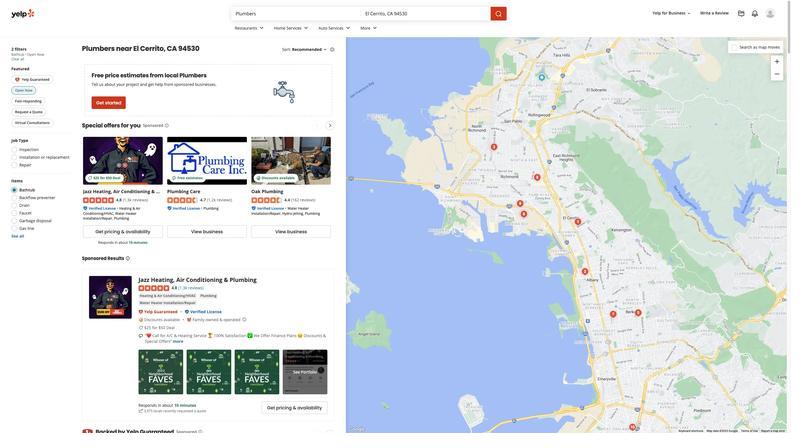 Task type: locate. For each thing, give the bounding box(es) containing it.
services for home services
[[287, 25, 302, 31]]

estimates up 'care'
[[186, 176, 203, 180]]

see all
[[11, 233, 24, 239]]

group
[[771, 55, 784, 81]]

0 vertical spatial yelp guaranteed
[[22, 77, 50, 82]]

1 option group from the top
[[10, 138, 71, 170]]

care
[[190, 188, 200, 195]]

3,975
[[144, 409, 153, 413]]

license down 4.7 star rating "image"
[[187, 206, 200, 211]]

1 horizontal spatial installation/repair,
[[251, 211, 282, 216]]

0 vertical spatial map
[[759, 44, 767, 50]]

1 horizontal spatial pricing
[[276, 405, 292, 411]]

1 vertical spatial yelp
[[22, 77, 29, 82]]

zoom in image
[[774, 58, 781, 65]]

get
[[148, 82, 154, 87]]

1 horizontal spatial view business
[[275, 229, 307, 235]]

verified license button down 4.7 star rating "image"
[[173, 206, 200, 211]]

responding
[[23, 99, 42, 104]]

0 vertical spatial conditioning
[[121, 188, 150, 195]]

24 chevron down v2 image inside the restaurants link
[[258, 25, 265, 31]]

1 vertical spatial all
[[19, 233, 24, 239]]

16 discount available v2 image up 16 speech v2 icon
[[139, 318, 143, 322]]

responds in about 10 minutes up recently
[[139, 403, 196, 408]]

plumbing
[[156, 188, 178, 195], [167, 188, 189, 195], [262, 188, 283, 195], [204, 206, 219, 211], [305, 211, 320, 216], [114, 216, 129, 221], [230, 276, 257, 284], [200, 293, 217, 298]]

previous image
[[314, 122, 321, 129]]

info icon image
[[242, 317, 247, 322], [242, 317, 247, 322]]

conditioning up the (1.3k reviews) "link"
[[186, 276, 223, 284]]

special down ""❤️"
[[145, 339, 158, 344]]

plumbing inside plumbing water heater installation/repair
[[200, 293, 217, 298]]

(1.3k right the 4.8 link
[[178, 285, 187, 291]]

license up owned
[[207, 309, 222, 315]]

4.8 for 4.8 (1.3k reviews)
[[116, 197, 122, 203]]

0 vertical spatial now
[[37, 52, 44, 57]]

services right home
[[287, 25, 302, 31]]

a for write
[[712, 10, 714, 16]]

16 deal v2 image
[[88, 176, 92, 180], [139, 326, 143, 330]]

0 horizontal spatial 4.8
[[116, 197, 122, 203]]

virtual consultations button
[[11, 119, 53, 127]]

1 vertical spatial 16 deal v2 image
[[139, 326, 143, 330]]

yelp guaranteed button down water heater installation/repair button
[[144, 309, 178, 315]]

view business link for plumbing
[[251, 226, 331, 238]]

water inside plumbing water heater installation/repair
[[140, 301, 150, 305]]

free inside the free price estimates from local plumbers tell us about your project and get help from sponsored businesses.
[[92, 71, 104, 79]]

plumbers
[[82, 44, 115, 53], [180, 71, 207, 79]]

1 horizontal spatial map
[[773, 430, 779, 433]]

yelp right 16 yelp guaranteed v2 icon
[[22, 77, 29, 82]]

license up conditioning/hvac,
[[103, 206, 116, 211]]

recommended
[[292, 47, 322, 52]]

4.8
[[116, 197, 122, 203], [172, 285, 177, 291]]

16 info v2 image
[[198, 430, 203, 433]]

discounts right 😊
[[304, 333, 322, 338]]

1 horizontal spatial (1.3k
[[178, 285, 187, 291]]

1 view from the left
[[191, 229, 202, 235]]

map
[[707, 430, 713, 433]]

😊
[[298, 333, 303, 338]]

guaranteed up "open now"
[[30, 77, 50, 82]]

16 verified v2 image up 16 family owned v2 icon
[[185, 310, 189, 314]]

sponsored
[[174, 82, 194, 87]]

0 vertical spatial all
[[20, 57, 24, 61]]

0 vertical spatial get
[[96, 99, 104, 106]]

conditioning up the 4.8 (1.3k reviews)
[[121, 188, 150, 195]]

verified license down 4.4 star rating image
[[257, 206, 284, 211]]

installation/repair,
[[251, 211, 282, 216], [83, 216, 113, 221]]

1 horizontal spatial about
[[119, 240, 128, 245]]

100%
[[214, 333, 224, 338]]

sort:
[[282, 47, 291, 52]]

1 services from the left
[[287, 25, 302, 31]]

0 vertical spatial water
[[288, 206, 297, 211]]

1 24 chevron down v2 image from the left
[[258, 25, 265, 31]]

heating up more
[[178, 333, 193, 338]]

water down the 4.8 (1.3k reviews)
[[115, 211, 125, 216]]

4.8 up the conditioning/hvac
[[172, 285, 177, 291]]

review
[[716, 10, 729, 16]]

0 vertical spatial see
[[11, 233, 18, 239]]

backflow
[[19, 195, 36, 200]]

2 business from the left
[[287, 229, 307, 235]]

jazz heating, air conditioning & plumbing for the topmost "jazz heating, air conditioning & plumbing" 'link'
[[83, 188, 178, 195]]

el
[[133, 44, 139, 53]]

16 verified v2 image down 4.4 star rating image
[[251, 206, 256, 211]]

map
[[759, 44, 767, 50], [773, 430, 779, 433]]

2 vertical spatial discounts
[[304, 333, 322, 338]]

verified up conditioning/hvac,
[[89, 206, 102, 211]]

1 horizontal spatial 24 chevron down v2 image
[[372, 25, 379, 31]]

preventer
[[37, 195, 55, 200]]

16 discount available v2 image
[[256, 176, 261, 180], [139, 318, 143, 322]]

2 none field from the left
[[366, 11, 486, 17]]

16 verified v2 image up conditioning/hvac,
[[83, 206, 88, 211]]

0 horizontal spatial (1.3k
[[123, 197, 132, 203]]

open inside open now 'button'
[[15, 88, 24, 93]]

free right 16 free estimates v2 image
[[178, 176, 185, 180]]

1 24 chevron down v2 image from the left
[[303, 25, 310, 31]]

water inside heating & air conditioning/hvac, water heater installation/repair, plumbing
[[115, 211, 125, 216]]

moves
[[768, 44, 780, 50]]

plumbing inside heating & air conditioning/hvac, water heater installation/repair, plumbing
[[114, 216, 129, 221]]

heating down the 4.8 (1.3k reviews)
[[119, 206, 132, 211]]

user actions element
[[649, 7, 784, 42]]

sponsored left "results"
[[82, 255, 107, 262]]

1 vertical spatial 16 info v2 image
[[165, 123, 169, 128]]

0 vertical spatial jazz heating, air conditioning & plumbing
[[83, 188, 178, 195]]

1 horizontal spatial conditioning
[[186, 276, 223, 284]]

jazz heating, air conditioning & plumbing up the 4.8 (1.3k reviews)
[[83, 188, 178, 195]]

j j rooter & plumbing image
[[633, 307, 644, 319]]

now up fast-responding
[[25, 88, 32, 93]]

1 vertical spatial now
[[25, 88, 32, 93]]

16 info v2 image
[[330, 47, 335, 52], [165, 123, 169, 128], [125, 256, 130, 261]]

heater up jetting,
[[298, 206, 309, 211]]

yelp left business
[[653, 10, 661, 16]]

family-
[[193, 317, 206, 322]]

discounts available up oak plumbing
[[262, 176, 295, 180]]

0 vertical spatial bathtub
[[11, 52, 24, 57]]

sponsored for sponsored results
[[82, 255, 107, 262]]

bathtub up backflow
[[19, 187, 35, 193]]

0 horizontal spatial none field
[[236, 11, 356, 17]]

24 chevron down v2 image for auto services
[[345, 25, 352, 31]]

1 vertical spatial open
[[15, 88, 24, 93]]

verified license button for heating,
[[89, 206, 116, 211]]

1 vertical spatial $50
[[159, 325, 165, 330]]

oak
[[251, 188, 261, 195]]

type
[[19, 138, 28, 143]]

1 vertical spatial (1.3k
[[178, 285, 187, 291]]

yelp down the water heater installation/repair link
[[144, 309, 153, 315]]

restaurants
[[235, 25, 257, 31]]

2 24 chevron down v2 image from the left
[[372, 25, 379, 31]]

discounts inside discounts available link
[[262, 176, 279, 180]]

verified license up conditioning/hvac,
[[89, 206, 116, 211]]

1 horizontal spatial heating
[[140, 293, 153, 298]]

offers"
[[159, 339, 172, 344]]

4.8 star rating image up conditioning/hvac,
[[83, 198, 114, 203]]

available up a/c at the left bottom of the page
[[164, 317, 180, 322]]

0 horizontal spatial 16 deal v2 image
[[88, 176, 92, 180]]

None search field
[[231, 7, 508, 20]]

0 vertical spatial responds
[[98, 240, 114, 245]]

24 chevron down v2 image for more
[[372, 25, 379, 31]]

(1.3k reviews)
[[178, 285, 204, 291]]

now right •
[[37, 52, 44, 57]]

a for report
[[771, 430, 772, 433]]

free inside 'link'
[[178, 176, 185, 180]]

more link
[[356, 20, 383, 37]]

heating inside heating & air conditioning/hvac, water heater installation/repair, plumbing
[[119, 206, 132, 211]]

2 view from the left
[[275, 229, 286, 235]]

google
[[729, 430, 738, 433]]

rojas plumbing & heating image
[[519, 208, 530, 220]]

verified license for heating,
[[89, 206, 116, 211]]

map right as
[[759, 44, 767, 50]]

yelp guaranteed up "open now"
[[22, 77, 50, 82]]

1 vertical spatial 4.8 star rating image
[[139, 285, 169, 291]]

next image
[[327, 122, 334, 129]]

0 horizontal spatial 10
[[129, 240, 133, 245]]

0 horizontal spatial see
[[11, 233, 18, 239]]

1 vertical spatial option group
[[10, 178, 71, 239]]

map data ©2023 google
[[707, 430, 738, 433]]

2 horizontal spatial about
[[162, 403, 173, 408]]

inspection
[[19, 147, 39, 152]]

None field
[[236, 11, 356, 17], [366, 11, 486, 17]]

yelp guaranteed button up "open now"
[[11, 75, 53, 84]]

2 services from the left
[[329, 25, 344, 31]]

yelp guaranteed button inside the featured group
[[11, 75, 53, 84]]

next image
[[327, 431, 334, 433]]

faucet
[[19, 210, 32, 216]]

0 horizontal spatial now
[[25, 88, 32, 93]]

guaranteed down the water heater installation/repair link
[[154, 309, 178, 315]]

4.8 for 4.8
[[172, 285, 177, 291]]

4.8 up heating & air conditioning/hvac, water heater installation/repair, plumbing
[[116, 197, 122, 203]]

0 horizontal spatial open
[[15, 88, 24, 93]]

3,975 locals recently requested a quote
[[144, 409, 206, 413]]

(1.3k
[[123, 197, 132, 203], [178, 285, 187, 291]]

0 horizontal spatial conditioning
[[121, 188, 150, 195]]

0 horizontal spatial view business
[[191, 229, 223, 235]]

services right auto in the left of the page
[[329, 25, 344, 31]]

0 horizontal spatial yelp guaranteed
[[22, 77, 50, 82]]

0 horizontal spatial 24 chevron down v2 image
[[303, 25, 310, 31]]

0 horizontal spatial $25 for $50 deal
[[93, 176, 120, 180]]

(1.3k up heating & air conditioning/hvac, water heater installation/repair, plumbing
[[123, 197, 132, 203]]

24 chevron down v2 image right more
[[372, 25, 379, 31]]

1 none field from the left
[[236, 11, 356, 17]]

verified license button
[[89, 206, 116, 211], [173, 206, 200, 211], [257, 206, 284, 211], [190, 309, 222, 315]]

verified down 4.4 star rating image
[[257, 206, 271, 211]]

0 vertical spatial sponsored
[[143, 123, 163, 128]]

heating inside button
[[140, 293, 153, 298]]

2 option group from the top
[[10, 178, 71, 239]]

1 vertical spatial jazz
[[139, 276, 149, 284]]

heating, up conditioning/hvac,
[[93, 188, 112, 195]]

erwyn's plumbing inc. image
[[608, 309, 619, 320]]

notifications image
[[752, 10, 759, 17]]

4.8 link
[[172, 285, 177, 291]]

jazz heating, air conditioning & plumbing
[[83, 188, 178, 195], [139, 276, 257, 284]]

water up hydro-
[[288, 206, 297, 211]]

plumbing care link
[[167, 188, 200, 195]]

16 deal v2 image inside '$25 for $50 deal' link
[[88, 176, 92, 180]]

restaurants link
[[230, 20, 270, 37]]

24 chevron down v2 image inside auto services link
[[345, 25, 352, 31]]

installation/repair
[[164, 301, 196, 305]]

map left error
[[773, 430, 779, 433]]

verified license button up conditioning/hvac,
[[89, 206, 116, 211]]

in up "results"
[[115, 240, 118, 245]]

0 horizontal spatial free
[[92, 71, 104, 79]]

16 verified v2 image
[[167, 206, 172, 211]]

2 view business from the left
[[275, 229, 307, 235]]

16 info v2 image for special offers for you
[[165, 123, 169, 128]]

get pricing & availability button
[[83, 226, 163, 238], [262, 402, 328, 414]]

installation
[[19, 155, 40, 160]]

yelp inside the featured group
[[22, 77, 29, 82]]

4.7
[[200, 197, 206, 203]]

about up "results"
[[119, 240, 128, 245]]

0 horizontal spatial from
[[150, 71, 164, 79]]

0 horizontal spatial jazz
[[83, 188, 92, 195]]

0 vertical spatial discounts
[[262, 176, 279, 180]]

1 horizontal spatial now
[[37, 52, 44, 57]]

open up fast-
[[15, 88, 24, 93]]

oak plumbing
[[251, 188, 283, 195]]

16 verified v2 image
[[83, 206, 88, 211], [251, 206, 256, 211], [185, 310, 189, 314]]

1 vertical spatial $25 for $50 deal
[[144, 325, 175, 330]]

iconyelpguaranteedbadgesmall image
[[139, 310, 143, 314], [139, 310, 143, 314]]

prestigious plumbing image
[[536, 72, 548, 83]]

1 business from the left
[[203, 229, 223, 235]]

all left •
[[20, 57, 24, 61]]

home services
[[274, 25, 302, 31]]

24 chevron down v2 image for home services
[[303, 25, 310, 31]]

2 horizontal spatial 16 verified v2 image
[[251, 206, 256, 211]]

option group containing items
[[10, 178, 71, 239]]

verified for oak
[[257, 206, 271, 211]]

installation/repair, inside the 'water heater installation/repair, hydro-jetting, plumbing'
[[251, 211, 282, 216]]

1 horizontal spatial free
[[178, 176, 185, 180]]

error
[[780, 430, 786, 433]]

near
[[116, 44, 132, 53]]

a
[[712, 10, 714, 16], [29, 110, 31, 115], [194, 409, 196, 413], [771, 430, 772, 433]]

0 vertical spatial heater
[[298, 206, 309, 211]]

heating inside "❤️ call for a/c & heating service 🏆 100% satisfaction ✅ we offer finance plans 😊 discounts & special offers"
[[178, 333, 193, 338]]

2 view business link from the left
[[251, 226, 331, 238]]

map for error
[[773, 430, 779, 433]]

jazz heating, air conditioning & plumbing link up the 4.8 (1.3k reviews)
[[83, 188, 178, 195]]

open
[[27, 52, 36, 57], [15, 88, 24, 93]]

discounts up oak plumbing
[[262, 176, 279, 180]]

verified license button up owned
[[190, 309, 222, 315]]

available up 4.4
[[279, 176, 295, 180]]

free price estimates from local plumbers image
[[271, 78, 299, 106]]

sponsored right the you
[[143, 123, 163, 128]]

guaranteed inside the featured group
[[30, 77, 50, 82]]

get started button
[[92, 96, 126, 109]]

availability
[[126, 229, 150, 235], [298, 405, 322, 411]]

a/c
[[167, 333, 173, 338]]

heater
[[298, 206, 309, 211], [126, 211, 137, 216], [151, 301, 163, 305]]

available for 16 discount available v2 icon in the discounts available link
[[279, 176, 295, 180]]

1 horizontal spatial $25
[[144, 325, 151, 330]]

0 vertical spatial get pricing & availability button
[[83, 226, 163, 238]]

16 chevron down v2 image
[[687, 11, 692, 16]]

from up help
[[150, 71, 164, 79]]

2 horizontal spatial heater
[[298, 206, 309, 211]]

0 horizontal spatial special
[[82, 122, 103, 129]]

services
[[287, 25, 302, 31], [329, 25, 344, 31]]

heater inside the 'water heater installation/repair, hydro-jetting, plumbing'
[[298, 206, 309, 211]]

in up locals
[[158, 403, 161, 408]]

responds up "sponsored results" at the bottom left of page
[[98, 240, 114, 245]]

free for price
[[92, 71, 104, 79]]

24 chevron down v2 image inside home services link
[[303, 25, 310, 31]]

1 horizontal spatial deal
[[166, 325, 175, 330]]

offer
[[261, 333, 270, 338]]

0 horizontal spatial yelp
[[22, 77, 29, 82]]

1 vertical spatial availability
[[298, 405, 322, 411]]

bathtub inside "2 filters bathtub • open now clear all"
[[11, 52, 24, 57]]

google image
[[348, 426, 366, 433]]

1 horizontal spatial yelp
[[144, 309, 153, 315]]

about right 'us'
[[105, 82, 115, 87]]

verified license button down 4.4 star rating image
[[257, 206, 284, 211]]

conditioning/hvac,
[[83, 211, 114, 216]]

16 speech v2 image
[[139, 334, 143, 338]]

1 vertical spatial get pricing & availability button
[[262, 402, 328, 414]]

yelp guaranteed down water heater installation/repair button
[[144, 309, 178, 315]]

thumbs up rooter and plumbing image
[[627, 422, 639, 433]]

0 vertical spatial open
[[27, 52, 36, 57]]

2 vertical spatial heating
[[178, 333, 193, 338]]

all down gas
[[19, 233, 24, 239]]

24 chevron down v2 image right auto services
[[345, 25, 352, 31]]

search
[[740, 44, 753, 50]]

0 horizontal spatial water
[[115, 211, 125, 216]]

4.7 star rating image
[[167, 198, 198, 203]]

0 vertical spatial jazz
[[83, 188, 92, 195]]

0 vertical spatial 16 discount available v2 image
[[256, 176, 261, 180]]

1 horizontal spatial get pricing & availability
[[267, 405, 322, 411]]

0 horizontal spatial get pricing & availability button
[[83, 226, 163, 238]]

plumbers up sponsored
[[180, 71, 207, 79]]

discounts available link
[[251, 137, 331, 185]]

2 24 chevron down v2 image from the left
[[345, 25, 352, 31]]

0 vertical spatial heating,
[[93, 188, 112, 195]]

24 chevron down v2 image for restaurants
[[258, 25, 265, 31]]

heater down the 4.8 (1.3k reviews)
[[126, 211, 137, 216]]

reviews)
[[133, 197, 148, 203], [217, 197, 232, 203], [300, 197, 316, 203], [188, 285, 204, 291]]

1 horizontal spatial 16 discount available v2 image
[[256, 176, 261, 180]]

water inside the 'water heater installation/repair, hydro-jetting, plumbing'
[[288, 206, 297, 211]]

business
[[203, 229, 223, 235], [287, 229, 307, 235]]

4.4 star rating image
[[251, 198, 282, 203]]

open now button
[[11, 86, 36, 95]]

all inside "2 filters bathtub • open now clear all"
[[20, 57, 24, 61]]

license for plumbing
[[271, 206, 284, 211]]

reviews) for heating,
[[133, 197, 148, 203]]

special left offers
[[82, 122, 103, 129]]

16 verified v2 image for oak plumbing
[[251, 206, 256, 211]]

honrath & stacey plumbing & heating image
[[532, 172, 543, 183]]

0 vertical spatial estimates
[[120, 71, 149, 79]]

discounts up call
[[144, 317, 163, 322]]

free up tell
[[92, 71, 104, 79]]

or
[[41, 155, 45, 160]]

16 family owned v2 image
[[187, 318, 192, 322]]

zoom out image
[[774, 71, 781, 77]]

2 vertical spatial yelp
[[144, 309, 153, 315]]

conditioning/hvac
[[163, 293, 196, 298]]

verified license for plumbing
[[257, 206, 284, 211]]

about up recently
[[162, 403, 173, 408]]

services inside home services link
[[287, 25, 302, 31]]

license up hydro-
[[271, 206, 284, 211]]

heater down "heating & air conditioning/hvac" button
[[151, 301, 163, 305]]

services inside auto services link
[[329, 25, 344, 31]]

ca
[[167, 44, 177, 53]]

discounts available up call
[[144, 317, 180, 322]]

24 chevron down v2 image
[[303, 25, 310, 31], [372, 25, 379, 31]]

deal up a/c at the left bottom of the page
[[166, 325, 175, 330]]

& inside "heating & air conditioning/hvac" button
[[154, 293, 157, 298]]

responds in about 10 minutes up "results"
[[98, 240, 148, 245]]

get
[[96, 99, 104, 106], [95, 229, 103, 235], [267, 405, 275, 411]]

24 chevron down v2 image left auto in the left of the page
[[303, 25, 310, 31]]

for inside '$25 for $50 deal' link
[[100, 176, 105, 180]]

heating for heating & air conditioning/hvac, water heater installation/repair, plumbing
[[119, 206, 132, 211]]

local
[[165, 71, 178, 79]]

heating & air conditioning/hvac button
[[139, 293, 197, 299]]

1 vertical spatial 16 discount available v2 image
[[139, 318, 143, 322]]

get started
[[96, 99, 121, 106]]

plumbing care
[[167, 188, 200, 195]]

started
[[105, 99, 121, 106]]

option group
[[10, 138, 71, 170], [10, 178, 71, 239]]

1 vertical spatial special
[[145, 339, 158, 344]]

jazz heating, air conditioning & plumbing up the (1.3k reviews) "link"
[[139, 276, 257, 284]]

plumbers left near
[[82, 44, 115, 53]]

24 chevron down v2 image right restaurants
[[258, 25, 265, 31]]

free
[[92, 71, 104, 79], [178, 176, 185, 180]]

about
[[105, 82, 115, 87], [119, 240, 128, 245], [162, 403, 173, 408]]

free estimates
[[178, 176, 203, 180]]

0 horizontal spatial guaranteed
[[30, 77, 50, 82]]

2 vertical spatial 16 info v2 image
[[125, 256, 130, 261]]

4.8 (1.3k reviews)
[[116, 197, 148, 203]]

water down "heating & air conditioning/hvac" button
[[140, 301, 150, 305]]

open inside "2 filters bathtub • open now clear all"
[[27, 52, 36, 57]]

air down the 4.8 (1.3k reviews)
[[136, 206, 140, 211]]

2 filters bathtub • open now clear all
[[11, 46, 44, 61]]

offers
[[104, 122, 120, 129]]

responds up 3,975
[[139, 403, 157, 408]]

1 view business link from the left
[[167, 226, 247, 238]]

&
[[151, 188, 155, 195], [133, 206, 135, 211], [121, 229, 125, 235], [224, 276, 228, 284], [154, 293, 157, 298], [220, 317, 223, 322], [174, 333, 177, 338], [323, 333, 326, 338], [293, 405, 296, 411]]

Find text field
[[236, 11, 356, 17]]

from down local
[[164, 82, 173, 87]]

jazz heating, air conditioning & plumbing link up the (1.3k reviews) "link"
[[139, 276, 257, 284]]

24 chevron down v2 image inside more link
[[372, 25, 379, 31]]

air inside heating & air conditioning/hvac, water heater installation/repair, plumbing
[[136, 206, 140, 211]]

24 chevron down v2 image
[[258, 25, 265, 31], [345, 25, 352, 31]]

1 vertical spatial jazz heating, air conditioning & plumbing
[[139, 276, 257, 284]]

0 horizontal spatial 16 verified v2 image
[[83, 206, 88, 211]]

"❤️
[[145, 333, 151, 338]]

see for see all
[[11, 233, 18, 239]]

air up the water heater installation/repair link
[[157, 293, 162, 298]]

now
[[37, 52, 44, 57], [25, 88, 32, 93]]

1 view business from the left
[[191, 229, 223, 235]]

reviews) for care
[[217, 197, 232, 203]]

heating up the water heater installation/repair link
[[140, 293, 153, 298]]

previous image
[[314, 431, 321, 433]]

estimates inside 'link'
[[186, 176, 203, 180]]

verified down 4.7 star rating "image"
[[173, 206, 186, 211]]

verified license up owned
[[190, 309, 222, 315]]

view for oak plumbing
[[275, 229, 286, 235]]

1 vertical spatial conditioning
[[186, 276, 223, 284]]

1 vertical spatial jazz heating, air conditioning & plumbing link
[[139, 276, 257, 284]]

yelp for business button
[[651, 8, 694, 18]]

bathtub down filters
[[11, 52, 24, 57]]

16 discount available v2 image up oak
[[256, 176, 261, 180]]

4.8 star rating image
[[83, 198, 114, 203], [139, 285, 169, 291]]

heating, up the 4.8 link
[[151, 276, 175, 284]]

a inside button
[[29, 110, 31, 115]]

& inside heating & air conditioning/hvac, water heater installation/repair, plumbing
[[133, 206, 135, 211]]

2 horizontal spatial 16 info v2 image
[[330, 47, 335, 52]]

license for care
[[187, 206, 200, 211]]

verified license down 4.7 star rating "image"
[[173, 206, 200, 211]]

verified up family-
[[190, 309, 206, 315]]

deal up the 4.8 (1.3k reviews)
[[113, 176, 120, 180]]



Task type: vqa. For each thing, say whether or not it's contained in the screenshot.
TACOS for Paco's
no



Task type: describe. For each thing, give the bounding box(es) containing it.
report a map error
[[762, 430, 786, 433]]

gas
[[19, 226, 26, 231]]

terms of use
[[742, 430, 758, 433]]

1 vertical spatial get
[[95, 229, 103, 235]]

1 horizontal spatial $25 for $50 deal
[[144, 325, 175, 330]]

1 vertical spatial pricing
[[276, 405, 292, 411]]

1 horizontal spatial 16 deal v2 image
[[139, 326, 143, 330]]

$25 for $50 deal link
[[83, 137, 163, 185]]

superior plumbing & drain cleaning service image
[[489, 141, 500, 153]]

Near text field
[[366, 11, 486, 17]]

air inside button
[[157, 293, 162, 298]]

terms
[[742, 430, 750, 433]]

16 verified v2 image for jazz heating, air conditioning & plumbing
[[83, 206, 88, 211]]

16 discount available v2 image inside discounts available link
[[256, 176, 261, 180]]

see for see portfolio
[[293, 369, 300, 375]]

(162
[[291, 197, 299, 203]]

verified license for care
[[173, 206, 200, 211]]

virtual consultations
[[15, 121, 50, 125]]

alfa plumbing image
[[580, 266, 591, 277]]

1 horizontal spatial yelp guaranteed button
[[144, 309, 178, 315]]

map for moves
[[759, 44, 767, 50]]

0 vertical spatial $50
[[106, 176, 112, 180]]

jazz heating, air conditioning & plumbing for bottommost "jazz heating, air conditioning & plumbing" 'link'
[[139, 276, 257, 284]]

heating for heating & air conditioning/hvac
[[140, 293, 153, 298]]

sponsored for sponsored
[[143, 123, 163, 128]]

your
[[116, 82, 125, 87]]

1 horizontal spatial 16 verified v2 image
[[185, 310, 189, 314]]

plumbing water heater installation/repair
[[140, 293, 217, 305]]

satisfaction
[[225, 333, 247, 338]]

consultations
[[27, 121, 50, 125]]

about inside the free price estimates from local plumbers tell us about your project and get help from sponsored businesses.
[[105, 82, 115, 87]]

water heater installation/repair link
[[139, 300, 197, 306]]

auto services
[[319, 25, 344, 31]]

business categories element
[[230, 20, 776, 37]]

more link
[[173, 339, 183, 344]]

1 horizontal spatial jazz
[[139, 276, 149, 284]]

0 vertical spatial special
[[82, 122, 103, 129]]

view business link for care
[[167, 226, 247, 238]]

request a quote
[[15, 110, 43, 115]]

16 info v2 image for plumbers near el cerrito, ca 94530
[[330, 47, 335, 52]]

1 vertical spatial responds in about 10 minutes
[[139, 403, 196, 408]]

conditioning for the topmost "jazz heating, air conditioning & plumbing" 'link'
[[121, 188, 150, 195]]

0 vertical spatial jazz heating, air conditioning & plumbing link
[[83, 188, 178, 195]]

1 horizontal spatial minutes
[[180, 403, 196, 408]]

for inside yelp for business button
[[662, 10, 668, 16]]

project
[[126, 82, 139, 87]]

1 vertical spatial $25
[[144, 325, 151, 330]]

yelp guaranteed inside the featured group
[[22, 77, 50, 82]]

heating & air conditioning/hvac
[[140, 293, 196, 298]]

gas line
[[19, 226, 34, 231]]

tyler b. image
[[766, 8, 776, 18]]

quote
[[32, 110, 43, 115]]

🏆
[[208, 333, 213, 338]]

backflow preventer
[[19, 195, 55, 200]]

estimates inside the free price estimates from local plumbers tell us about your project and get help from sponsored businesses.
[[120, 71, 149, 79]]

job
[[11, 138, 18, 143]]

✅
[[248, 333, 253, 338]]

air up the 4.8 link
[[176, 276, 185, 284]]

©2023
[[720, 430, 728, 433]]

0 horizontal spatial responds
[[98, 240, 114, 245]]

business for plumbing
[[287, 229, 307, 235]]

you
[[130, 122, 141, 129]]

owned
[[206, 317, 219, 322]]

1 horizontal spatial responds
[[139, 403, 157, 408]]

1 horizontal spatial heating,
[[151, 276, 175, 284]]

heater inside plumbing water heater installation/repair
[[151, 301, 163, 305]]

write a review link
[[698, 8, 731, 18]]

0 horizontal spatial heating,
[[93, 188, 112, 195]]

fast-
[[15, 99, 23, 104]]

see portfolio
[[293, 369, 317, 375]]

heating & air conditioning/hvac link
[[139, 293, 197, 299]]

verified for plumbing
[[173, 206, 186, 211]]

for inside "❤️ call for a/c & heating service 🏆 100% satisfaction ✅ we offer finance plans 😊 discounts & special offers"
[[160, 333, 166, 338]]

operated
[[224, 317, 241, 322]]

drain
[[19, 203, 30, 208]]

repair
[[19, 162, 31, 168]]

service
[[194, 333, 207, 338]]

1 vertical spatial bathtub
[[19, 187, 35, 193]]

fast-responding
[[15, 99, 42, 104]]

mejia's plumbing service image
[[515, 198, 526, 209]]

0 vertical spatial in
[[115, 240, 118, 245]]

16 trending v2 image
[[139, 409, 143, 413]]

rojas plumbing & heating image
[[519, 208, 530, 220]]

1 horizontal spatial from
[[164, 82, 173, 87]]

view business for oak plumbing
[[275, 229, 307, 235]]

16 chevron down v2 image
[[323, 47, 328, 52]]

get inside get started button
[[96, 99, 104, 106]]

heater inside heating & air conditioning/hvac, water heater installation/repair, plumbing
[[126, 211, 137, 216]]

1 vertical spatial about
[[119, 240, 128, 245]]

1 horizontal spatial discounts available
[[262, 176, 295, 180]]

1 horizontal spatial 10
[[174, 403, 179, 408]]

0 vertical spatial $25
[[93, 176, 99, 180]]

16 free estimates v2 image
[[172, 176, 176, 180]]

verified license button for care
[[173, 206, 200, 211]]

items
[[11, 178, 23, 184]]

1 horizontal spatial guaranteed
[[154, 309, 178, 315]]

0 horizontal spatial plumbers
[[82, 44, 115, 53]]

available for leftmost 16 discount available v2 icon
[[164, 317, 180, 322]]

terms of use link
[[742, 430, 758, 433]]

business for care
[[203, 229, 223, 235]]

installation/repair, inside heating & air conditioning/hvac, water heater installation/repair, plumbing
[[83, 216, 113, 221]]

projects image
[[738, 10, 745, 17]]

1 vertical spatial in
[[158, 403, 161, 408]]

0 vertical spatial responds in about 10 minutes
[[98, 240, 148, 245]]

request
[[15, 110, 29, 115]]

now inside "2 filters bathtub • open now clear all"
[[37, 52, 44, 57]]

data
[[713, 430, 719, 433]]

conditioning for bottommost "jazz heating, air conditioning & plumbing" 'link'
[[186, 276, 223, 284]]

mauro's plumbing image
[[573, 216, 584, 228]]

(1.2k
[[207, 197, 216, 203]]

view business for plumbing care
[[191, 229, 223, 235]]

recommended button
[[292, 47, 328, 52]]

featured group
[[10, 66, 71, 128]]

(1.3k inside "link"
[[178, 285, 187, 291]]

auto services link
[[314, 20, 356, 37]]

family-owned & operated
[[193, 317, 241, 322]]

keyboard
[[679, 430, 691, 433]]

1 horizontal spatial get pricing & availability button
[[262, 402, 328, 414]]

water heater installation/repair button
[[139, 300, 197, 306]]

more
[[173, 339, 183, 344]]

water heater installation/repair, hydro-jetting, plumbing
[[251, 206, 320, 216]]

replacement
[[46, 155, 69, 160]]

0 vertical spatial 10
[[129, 240, 133, 245]]

as
[[754, 44, 758, 50]]

0 horizontal spatial get pricing & availability
[[95, 229, 150, 235]]

2 vertical spatial about
[[162, 403, 173, 408]]

disposal
[[36, 218, 52, 224]]

plumbers inside the free price estimates from local plumbers tell us about your project and get help from sponsored businesses.
[[180, 71, 207, 79]]

1 vertical spatial get pricing & availability
[[267, 405, 322, 411]]

see portfolio link
[[283, 350, 328, 394]]

auto
[[319, 25, 328, 31]]

more
[[361, 25, 371, 31]]

all inside option group
[[19, 233, 24, 239]]

license for heating,
[[103, 206, 116, 211]]

special inside "❤️ call for a/c & heating service 🏆 100% satisfaction ✅ we offer finance plans 😊 discounts & special offers"
[[145, 339, 158, 344]]

1 vertical spatial yelp guaranteed
[[144, 309, 178, 315]]

0 horizontal spatial 16 discount available v2 image
[[139, 318, 143, 322]]

reviews) inside the (1.3k reviews) "link"
[[188, 285, 204, 291]]

report a map error link
[[762, 430, 786, 433]]

special offers for you
[[82, 122, 141, 129]]

0 vertical spatial minutes
[[134, 240, 148, 245]]

verified license button for plumbing
[[257, 206, 284, 211]]

request a quote button
[[11, 108, 46, 117]]

virtual
[[15, 121, 26, 125]]

0 vertical spatial 4.8 star rating image
[[83, 198, 114, 203]]

air up the 4.8 (1.3k reviews)
[[113, 188, 120, 195]]

a for request
[[29, 110, 31, 115]]

yelp inside yelp for business button
[[653, 10, 661, 16]]

call
[[152, 333, 159, 338]]

tell
[[92, 82, 98, 87]]

free for estimates
[[178, 176, 185, 180]]

0 horizontal spatial availability
[[126, 229, 150, 235]]

services for auto services
[[329, 25, 344, 31]]

0 horizontal spatial deal
[[113, 176, 120, 180]]

now inside open now 'button'
[[25, 88, 32, 93]]

keyboard shortcuts button
[[679, 429, 704, 433]]

0 vertical spatial $25 for $50 deal
[[93, 176, 120, 180]]

clear all link
[[11, 57, 24, 61]]

of
[[750, 430, 753, 433]]

filters
[[15, 46, 27, 52]]

1 vertical spatial discounts available
[[144, 317, 180, 322]]

0 horizontal spatial discounts
[[144, 317, 163, 322]]

view for plumbing care
[[191, 229, 202, 235]]

report
[[762, 430, 770, 433]]

none field find
[[236, 11, 356, 17]]

option group containing job type
[[10, 138, 71, 170]]

clear
[[11, 57, 20, 61]]

and
[[140, 82, 147, 87]]

4.4 (162 reviews)
[[285, 197, 316, 203]]

jazz heating, air conditioning & plumbing image
[[89, 276, 132, 319]]

1 horizontal spatial $50
[[159, 325, 165, 330]]

plans
[[287, 333, 297, 338]]

discounts inside "❤️ call for a/c & heating service 🏆 100% satisfaction ✅ we offer finance plans 😊 discounts & special offers"
[[304, 333, 322, 338]]

garbage
[[19, 218, 35, 224]]

2 vertical spatial get
[[267, 405, 275, 411]]

requested
[[177, 409, 193, 413]]

map region
[[298, 0, 791, 433]]

none field near
[[366, 11, 486, 17]]

plumbing inside the 'water heater installation/repair, hydro-jetting, plumbing'
[[305, 211, 320, 216]]

1 horizontal spatial availability
[[298, 405, 322, 411]]

shortcuts
[[692, 430, 704, 433]]

2
[[11, 46, 14, 52]]

search image
[[495, 10, 502, 17]]

verified for jazz
[[89, 206, 102, 211]]

heating & air conditioning/hvac, water heater installation/repair, plumbing
[[83, 206, 140, 221]]

line
[[27, 226, 34, 231]]

0 vertical spatial pricing
[[104, 229, 120, 235]]

16 yelp guaranteed v2 image
[[15, 78, 20, 82]]

reviews) for plumbing
[[300, 197, 316, 203]]



